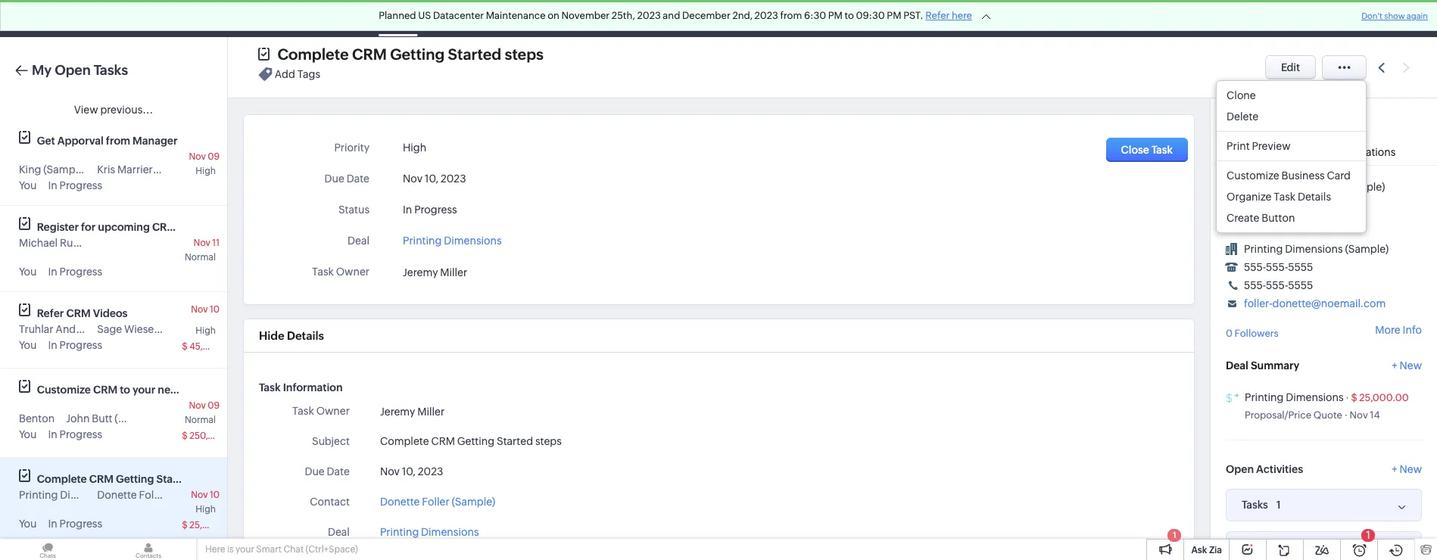 Task type: describe. For each thing, give the bounding box(es) containing it.
ask zia
[[1192, 545, 1223, 556]]

projects link
[[955, 0, 1019, 37]]

previous record image
[[1379, 62, 1386, 72]]

proposal/price
[[1245, 410, 1312, 421]]

1 vertical spatial tasks
[[94, 62, 128, 78]]

videos
[[93, 308, 128, 320]]

0 followers
[[1227, 328, 1279, 340]]

my
[[32, 62, 52, 78]]

0 vertical spatial owner
[[336, 266, 370, 278]]

quotes link
[[743, 0, 803, 37]]

0 vertical spatial printing dimensions
[[403, 235, 502, 247]]

0 vertical spatial donette foller (sample) link
[[1270, 181, 1386, 193]]

1 vertical spatial started
[[497, 436, 533, 448]]

2 normal from the top
[[185, 415, 216, 426]]

1 vertical spatial printing dimensions
[[19, 489, 118, 502]]

michael ruta (sample) normal
[[19, 237, 216, 263]]

printing dimensions (sample)
[[1245, 243, 1390, 255]]

1 vertical spatial info
[[1403, 325, 1423, 337]]

calls link
[[494, 0, 542, 37]]

1 + from the top
[[1393, 360, 1398, 372]]

started inside complete crm getting started steps nov 10
[[156, 473, 194, 486]]

previous...
[[100, 104, 153, 116]]

needs
[[158, 384, 189, 396]]

enterprise-
[[1080, 7, 1130, 18]]

0 vertical spatial getting
[[390, 45, 445, 63]]

create
[[1227, 212, 1260, 224]]

0 horizontal spatial donette
[[97, 489, 137, 502]]

high for sage wieser (sample)
[[196, 326, 216, 336]]

(sample) inside donette foller (sample) contact
[[1342, 181, 1386, 193]]

2 pm from the left
[[887, 10, 902, 21]]

tasks link
[[373, 0, 424, 37]]

more
[[1376, 325, 1401, 337]]

1 vertical spatial printing dimensions link
[[1245, 391, 1344, 404]]

progress for refer crm videos
[[60, 339, 102, 352]]

analytics link
[[605, 0, 674, 37]]

timeline
[[1265, 146, 1307, 158]]

in progress for customize crm to your needs
[[48, 429, 102, 441]]

marrier
[[117, 164, 153, 176]]

services
[[901, 12, 943, 25]]

1 horizontal spatial tasks
[[385, 12, 412, 25]]

1 pm from the left
[[829, 10, 843, 21]]

3 you from the top
[[19, 339, 37, 352]]

don't show again link
[[1362, 11, 1429, 20]]

1 vertical spatial task owner
[[292, 405, 350, 417]]

subject
[[312, 436, 350, 448]]

1 new from the top
[[1400, 360, 1423, 372]]

quote
[[1314, 410, 1343, 421]]

task left information at the left bottom of page
[[259, 382, 281, 394]]

09 inside customize crm to your needs nov 09
[[208, 401, 220, 411]]

card
[[1328, 169, 1352, 181]]

chats image
[[0, 539, 95, 561]]

again
[[1407, 11, 1429, 20]]

summary
[[1251, 360, 1300, 372]]

1 + new from the top
[[1393, 360, 1423, 372]]

0 vertical spatial started
[[448, 45, 502, 63]]

add
[[275, 68, 295, 81]]

1 vertical spatial complete crm getting started steps
[[380, 436, 562, 448]]

1 truhlar from the left
[[19, 323, 53, 336]]

0 horizontal spatial info
[[1227, 146, 1246, 158]]

0 horizontal spatial contact
[[310, 496, 350, 508]]

search element
[[1208, 0, 1239, 37]]

deal summary
[[1227, 360, 1300, 372]]

clone
[[1227, 89, 1257, 101]]

customize crm to your needs nov 09
[[37, 384, 220, 411]]

1 vertical spatial 10,
[[402, 466, 416, 478]]

2 vertical spatial printing dimensions link
[[380, 525, 479, 541]]

09:30
[[857, 10, 885, 21]]

sage wieser (sample)
[[97, 323, 204, 336]]

2 vertical spatial printing dimensions
[[380, 527, 479, 539]]

trial
[[1130, 7, 1149, 18]]

smart
[[256, 545, 282, 555]]

in progress for get apporval from manager
[[48, 180, 102, 192]]

$ for customize crm to your needs
[[182, 431, 188, 442]]

print
[[1227, 140, 1250, 152]]

1 vertical spatial due
[[305, 466, 325, 478]]

0 vertical spatial refer
[[926, 10, 950, 21]]

printing dimensions (sample) link
[[1245, 243, 1390, 255]]

information
[[283, 382, 343, 394]]

0 vertical spatial complete crm getting started steps
[[278, 45, 544, 63]]

1 horizontal spatial donette
[[380, 496, 420, 508]]

us
[[418, 10, 431, 21]]

0 vertical spatial nov 10, 2023
[[403, 173, 466, 185]]

planned us datacenter maintenance on november 25th, 2023 and december 2nd, 2023 from 6:30 pm to 09:30 pm pst. refer here
[[379, 10, 973, 21]]

king (sample)
[[19, 164, 87, 176]]

manager
[[133, 135, 178, 147]]

1 vertical spatial due date
[[305, 466, 350, 478]]

here
[[952, 10, 973, 21]]

pst.
[[904, 10, 924, 21]]

0 vertical spatial printing dimensions link
[[403, 230, 502, 247]]

contact inside donette foller (sample) contact
[[1270, 194, 1307, 205]]

high for donette foller (sample)
[[196, 505, 216, 515]]

attys
[[115, 323, 140, 336]]

1 vertical spatial 25,000.00
[[190, 520, 235, 531]]

1 vertical spatial jeremy
[[380, 406, 415, 418]]

11
[[212, 238, 220, 248]]

ruta
[[60, 237, 82, 249]]

profile element
[[1361, 0, 1403, 37]]

crm link
[[12, 11, 67, 27]]

info link
[[1219, 136, 1253, 166]]

products link
[[674, 0, 743, 37]]

hide details
[[259, 330, 324, 342]]

you for complete
[[19, 518, 37, 530]]

progress for complete crm getting started steps
[[60, 518, 102, 530]]

0 vertical spatial task owner
[[312, 266, 370, 278]]

more info
[[1376, 325, 1423, 337]]

2 truhlar from the left
[[78, 323, 113, 336]]

register
[[37, 221, 79, 233]]

tags
[[297, 68, 321, 81]]

benton
[[19, 413, 55, 425]]

1 horizontal spatial 10,
[[425, 173, 439, 185]]

0 vertical spatial jeremy
[[403, 267, 438, 279]]

task inside close task link
[[1152, 144, 1173, 156]]

nov 10
[[191, 305, 220, 315]]

1 vertical spatial date
[[327, 466, 350, 478]]

sage
[[97, 323, 122, 336]]

followers
[[1235, 328, 1279, 340]]

1 vertical spatial nov 10, 2023
[[380, 466, 444, 478]]

orders
[[843, 12, 877, 25]]

1 vertical spatial jeremy miller
[[380, 406, 445, 418]]

customize business card
[[1227, 169, 1352, 181]]

butt
[[92, 413, 113, 425]]

my open tasks
[[32, 62, 128, 78]]

2nd,
[[733, 10, 753, 21]]

0 horizontal spatial donette foller (sample)
[[97, 489, 213, 502]]

1 vertical spatial deal
[[1227, 360, 1249, 372]]

and
[[56, 323, 76, 336]]

john
[[66, 413, 90, 425]]

in for complete crm getting started steps
[[48, 518, 57, 530]]

1 vertical spatial donette foller (sample) link
[[380, 495, 496, 511]]

preview
[[1253, 140, 1291, 152]]

foller inside donette foller (sample) contact
[[1312, 181, 1340, 193]]

0 vertical spatial jeremy miller
[[403, 267, 468, 279]]

sales
[[815, 12, 841, 25]]

apporval
[[57, 135, 104, 147]]

foller-donette@noemail.com link
[[1245, 298, 1387, 310]]

crm inside complete crm getting started steps nov 10
[[89, 473, 114, 486]]

chat
[[284, 545, 304, 555]]

nov inside complete crm getting started steps nov 10
[[191, 490, 208, 501]]

planned
[[379, 10, 416, 21]]

nov inside customize crm to your needs nov 09
[[189, 401, 206, 411]]

1 vertical spatial owner
[[316, 405, 350, 417]]

0 vertical spatial miller
[[440, 267, 468, 279]]

in for get apporval from manager
[[48, 180, 57, 192]]

crm inside customize crm to your needs nov 09
[[93, 384, 118, 396]]

hide details link
[[259, 330, 324, 342]]

high for kris marrier (sample)
[[196, 166, 216, 177]]

0 horizontal spatial details
[[287, 330, 324, 342]]

priority
[[334, 142, 370, 154]]

in progress for complete crm getting started steps
[[48, 518, 102, 530]]

here is your smart chat (ctrl+space)
[[205, 545, 358, 555]]

datacenter
[[433, 10, 484, 21]]

zia
[[1210, 545, 1223, 556]]

normal inside michael ruta (sample) normal
[[185, 252, 216, 263]]



Task type: vqa. For each thing, say whether or not it's contained in the screenshot.
2024 to the top
no



Task type: locate. For each thing, give the bounding box(es) containing it.
10 inside complete crm getting started steps nov 10
[[210, 490, 220, 501]]

1 horizontal spatial open
[[1227, 463, 1255, 475]]

donette inside donette foller (sample) contact
[[1270, 181, 1310, 193]]

foller-donette@noemail.com
[[1245, 298, 1387, 310]]

1 vertical spatial miller
[[418, 406, 445, 418]]

deal
[[348, 235, 370, 247], [1227, 360, 1249, 372], [328, 527, 350, 539]]

1 horizontal spatial complete
[[278, 45, 349, 63]]

0 vertical spatial date
[[347, 173, 370, 185]]

1 horizontal spatial foller
[[422, 496, 450, 508]]

1 vertical spatial getting
[[457, 436, 495, 448]]

in down michael
[[48, 266, 57, 278]]

nov inside get apporval from manager nov 09
[[189, 152, 206, 162]]

09 inside get apporval from manager nov 09
[[208, 152, 220, 162]]

1 vertical spatial customize
[[37, 384, 91, 396]]

in for register for upcoming crm webinars
[[48, 266, 57, 278]]

task
[[1152, 144, 1173, 156], [1274, 191, 1296, 203], [312, 266, 334, 278], [259, 382, 281, 394], [292, 405, 314, 417]]

1 vertical spatial 10
[[210, 490, 220, 501]]

your right the is
[[236, 545, 254, 555]]

1 horizontal spatial pm
[[887, 10, 902, 21]]

1 horizontal spatial details
[[1298, 191, 1332, 203]]

products
[[686, 12, 731, 25]]

nov
[[189, 152, 206, 162], [403, 173, 423, 185], [194, 238, 210, 248], [191, 305, 208, 315], [189, 401, 206, 411], [1350, 410, 1369, 421], [380, 466, 400, 478], [191, 490, 208, 501]]

None button
[[1270, 213, 1349, 233]]

you for customize
[[19, 429, 37, 441]]

0 horizontal spatial donette foller (sample) link
[[380, 495, 496, 511]]

0 vertical spatial open
[[55, 62, 91, 78]]

details down business
[[1298, 191, 1332, 203]]

high right 'priority'
[[403, 142, 427, 154]]

dimensions inside printing dimensions · $ 25,000.00 proposal/price quote · nov 14
[[1287, 391, 1344, 404]]

09 up webinars
[[208, 152, 220, 162]]

in for customize crm to your needs
[[48, 429, 57, 441]]

0 vertical spatial contact
[[1270, 194, 1307, 205]]

in progress for refer crm videos
[[48, 339, 102, 352]]

1 horizontal spatial to
[[845, 10, 855, 21]]

task up hide details
[[312, 266, 334, 278]]

deal down 0 on the bottom
[[1227, 360, 1249, 372]]

your left needs
[[132, 384, 155, 396]]

complete inside complete crm getting started steps nov 10
[[37, 473, 87, 486]]

pm left pst.
[[887, 10, 902, 21]]

2 horizontal spatial complete
[[380, 436, 429, 448]]

2 + from the top
[[1393, 463, 1398, 475]]

0 vertical spatial from
[[781, 10, 803, 21]]

button
[[1262, 212, 1296, 224]]

customize up john
[[37, 384, 91, 396]]

november
[[562, 10, 610, 21]]

deal for bottommost printing dimensions link
[[328, 527, 350, 539]]

customize for customize crm to your needs nov 09
[[37, 384, 91, 396]]

0 vertical spatial due date
[[325, 173, 370, 185]]

$ 25,000.00
[[182, 520, 235, 531]]

pm
[[829, 10, 843, 21], [887, 10, 902, 21]]

conversations link
[[1318, 136, 1404, 165]]

2 + new from the top
[[1393, 463, 1423, 475]]

refer crm videos
[[37, 308, 128, 320]]

meetings link
[[424, 0, 494, 37]]

5 you from the top
[[19, 518, 37, 530]]

owner up 'subject' at left bottom
[[316, 405, 350, 417]]

donette foller (sample)
[[97, 489, 213, 502], [380, 496, 496, 508]]

25,000.00
[[1360, 392, 1410, 404], [190, 520, 235, 531]]

steps inside complete crm getting started steps nov 10
[[196, 473, 223, 486]]

complete down john
[[37, 473, 87, 486]]

250,000.00
[[190, 431, 241, 442]]

complete right 'subject' at left bottom
[[380, 436, 429, 448]]

5555
[[1289, 262, 1314, 274], [1289, 280, 1314, 292]]

date down 'subject' at left bottom
[[327, 466, 350, 478]]

organize
[[1227, 191, 1272, 203]]

get apporval from manager nov 09
[[37, 135, 220, 162]]

you up chats image
[[19, 518, 37, 530]]

1 horizontal spatial refer
[[926, 10, 950, 21]]

2 vertical spatial deal
[[328, 527, 350, 539]]

to left 09:30
[[845, 10, 855, 21]]

progress for register for upcoming crm webinars
[[60, 266, 102, 278]]

2023
[[637, 10, 661, 21], [755, 10, 779, 21], [441, 173, 466, 185], [418, 466, 444, 478]]

2 09 from the top
[[208, 401, 220, 411]]

contact up (ctrl+space)
[[310, 496, 350, 508]]

0 horizontal spatial to
[[120, 384, 130, 396]]

2 you from the top
[[19, 266, 37, 278]]

1 555-555-5555 from the top
[[1245, 262, 1314, 274]]

nov inside printing dimensions · $ 25,000.00 proposal/price quote · nov 14
[[1350, 410, 1369, 421]]

1 vertical spatial 555-555-5555
[[1245, 280, 1314, 292]]

0 vertical spatial info
[[1227, 146, 1246, 158]]

you
[[19, 180, 37, 192], [19, 266, 37, 278], [19, 339, 37, 352], [19, 429, 37, 441], [19, 518, 37, 530]]

signals image
[[1248, 12, 1259, 25]]

task down task information at the bottom left
[[292, 405, 314, 417]]

10 up $ 25,000.00
[[210, 490, 220, 501]]

you for get
[[19, 180, 37, 192]]

2 horizontal spatial foller
[[1312, 181, 1340, 193]]

2 vertical spatial getting
[[116, 473, 154, 486]]

0 horizontal spatial truhlar
[[19, 323, 53, 336]]

don't
[[1362, 11, 1383, 20]]

1 vertical spatial steps
[[536, 436, 562, 448]]

get
[[37, 135, 55, 147]]

projects
[[967, 12, 1007, 25]]

edit button
[[1266, 55, 1317, 80]]

december
[[683, 10, 731, 21]]

in up chats image
[[48, 518, 57, 530]]

1 vertical spatial 09
[[208, 401, 220, 411]]

contacts image
[[101, 539, 196, 561]]

complete up tags
[[278, 45, 349, 63]]

0 vertical spatial 5555
[[1289, 262, 1314, 274]]

1 vertical spatial refer
[[37, 308, 64, 320]]

25,000.00 up here
[[190, 520, 235, 531]]

due down 'priority'
[[325, 173, 345, 185]]

profile image
[[1370, 6, 1394, 31]]

wieser
[[124, 323, 158, 336]]

due down 'subject' at left bottom
[[305, 466, 325, 478]]

date up status at the top of the page
[[347, 173, 370, 185]]

nov inside register for upcoming crm webinars nov 11
[[194, 238, 210, 248]]

sales orders link
[[803, 0, 889, 37]]

25,000.00 up 14
[[1360, 392, 1410, 404]]

2 vertical spatial steps
[[196, 473, 223, 486]]

details right 'hide'
[[287, 330, 324, 342]]

upcoming
[[98, 221, 150, 233]]

refer here link
[[926, 10, 973, 21]]

you down king
[[19, 180, 37, 192]]

task owner down status at the top of the page
[[312, 266, 370, 278]]

$ inside printing dimensions · $ 25,000.00 proposal/price quote · nov 14
[[1352, 392, 1358, 404]]

1 09 from the top
[[208, 152, 220, 162]]

you down benton
[[19, 429, 37, 441]]

0 vertical spatial to
[[845, 10, 855, 21]]

1 vertical spatial details
[[287, 330, 324, 342]]

0 horizontal spatial getting
[[116, 473, 154, 486]]

is
[[227, 545, 234, 555]]

calls
[[506, 12, 530, 25]]

open right my on the top
[[55, 62, 91, 78]]

due date down 'subject' at left bottom
[[305, 466, 350, 478]]

6:30
[[804, 10, 827, 21]]

info right more on the bottom of the page
[[1403, 325, 1423, 337]]

enterprise-trial upgrade
[[1080, 7, 1149, 30]]

0 vertical spatial + new
[[1393, 360, 1423, 372]]

for
[[81, 221, 96, 233]]

webinars
[[179, 221, 226, 233]]

deal up (ctrl+space)
[[328, 527, 350, 539]]

+ new link
[[1393, 360, 1423, 379]]

1 horizontal spatial contact
[[1270, 194, 1307, 205]]

0 vertical spatial customize
[[1227, 169, 1280, 181]]

in for refer crm videos
[[48, 339, 57, 352]]

4 you from the top
[[19, 429, 37, 441]]

customize up organize
[[1227, 169, 1280, 181]]

09 up 250,000.00
[[208, 401, 220, 411]]

michael
[[19, 237, 58, 249]]

here
[[205, 545, 225, 555]]

info left preview
[[1227, 146, 1246, 158]]

555-555-5555
[[1245, 262, 1314, 274], [1245, 280, 1314, 292]]

signals element
[[1239, 0, 1268, 37]]

task down customize business card
[[1274, 191, 1296, 203]]

refer right pst.
[[926, 10, 950, 21]]

1 horizontal spatial from
[[781, 10, 803, 21]]

1 horizontal spatial customize
[[1227, 169, 1280, 181]]

search image
[[1217, 12, 1230, 25]]

register for upcoming crm webinars nov 11
[[37, 221, 226, 248]]

1 5555 from the top
[[1289, 262, 1314, 274]]

$ for complete crm getting started steps
[[182, 520, 188, 531]]

high up webinars
[[196, 166, 216, 177]]

delete
[[1227, 110, 1259, 122]]

deal down status at the top of the page
[[348, 235, 370, 247]]

1 vertical spatial your
[[236, 545, 254, 555]]

(sample) inside michael ruta (sample) normal
[[85, 237, 128, 249]]

0 horizontal spatial refer
[[37, 308, 64, 320]]

jeremy miller
[[403, 267, 468, 279], [380, 406, 445, 418]]

0 horizontal spatial your
[[132, 384, 155, 396]]

crm inside register for upcoming crm webinars nov 11
[[152, 221, 177, 233]]

0 vertical spatial due
[[325, 173, 345, 185]]

tasks left the us
[[385, 12, 412, 25]]

donette
[[1270, 181, 1310, 193], [97, 489, 137, 502], [380, 496, 420, 508]]

in down benton
[[48, 429, 57, 441]]

from left 6:30
[[781, 10, 803, 21]]

edit
[[1282, 61, 1301, 73]]

0 vertical spatial details
[[1298, 191, 1332, 203]]

task owner down information at the left bottom of page
[[292, 405, 350, 417]]

1 10 from the top
[[210, 305, 220, 315]]

to up john butt (sample)
[[120, 384, 130, 396]]

hide
[[259, 330, 285, 342]]

in down and
[[48, 339, 57, 352]]

5555 up the foller-donette@noemail.com link
[[1289, 280, 1314, 292]]

more info link
[[1376, 325, 1423, 337]]

owner down status at the top of the page
[[336, 266, 370, 278]]

deal for printing dimensions link to the top
[[348, 235, 370, 247]]

2 10 from the top
[[210, 490, 220, 501]]

$ 45,000.00
[[182, 342, 236, 352]]

2 vertical spatial started
[[156, 473, 194, 486]]

getting inside complete crm getting started steps nov 10
[[116, 473, 154, 486]]

progress for get apporval from manager
[[60, 180, 102, 192]]

refer up and
[[37, 308, 64, 320]]

1 horizontal spatial donette foller (sample) link
[[1270, 181, 1386, 193]]

close task link
[[1106, 138, 1189, 162]]

show
[[1385, 11, 1406, 20]]

truhlar and truhlar attys
[[19, 323, 140, 336]]

1 vertical spatial +
[[1393, 463, 1398, 475]]

create button
[[1227, 212, 1296, 224]]

high up $ 25,000.00
[[196, 505, 216, 515]]

0 horizontal spatial customize
[[37, 384, 91, 396]]

truhlar left and
[[19, 323, 53, 336]]

normal down 11
[[185, 252, 216, 263]]

you for register
[[19, 266, 37, 278]]

sales orders
[[815, 12, 877, 25]]

2 555-555-5555 from the top
[[1245, 280, 1314, 292]]

to inside customize crm to your needs nov 09
[[120, 384, 130, 396]]

customize inside customize crm to your needs nov 09
[[37, 384, 91, 396]]

0 vertical spatial your
[[132, 384, 155, 396]]

tasks up view previous...
[[94, 62, 128, 78]]

foller
[[1312, 181, 1340, 193], [139, 489, 167, 502], [422, 496, 450, 508]]

print preview
[[1227, 140, 1291, 152]]

kris marrier (sample)
[[97, 164, 199, 176]]

in right status at the top of the page
[[403, 204, 412, 216]]

(sample)
[[43, 164, 87, 176], [155, 164, 199, 176], [1342, 181, 1386, 193], [85, 237, 128, 249], [1346, 243, 1390, 255], [160, 323, 204, 336], [115, 413, 158, 425], [169, 489, 213, 502], [452, 496, 496, 508]]

printing dimensions link
[[403, 230, 502, 247], [1245, 391, 1344, 404], [380, 525, 479, 541]]

2 5555 from the top
[[1289, 280, 1314, 292]]

upgrade
[[1093, 19, 1136, 30]]

1 horizontal spatial donette foller (sample)
[[380, 496, 496, 508]]

0 vertical spatial 10
[[210, 305, 220, 315]]

45,000.00
[[190, 342, 236, 352]]

pm right 6:30
[[829, 10, 843, 21]]

1 vertical spatial 5555
[[1289, 280, 1314, 292]]

0 vertical spatial tasks
[[385, 12, 412, 25]]

new
[[1400, 360, 1423, 372], [1400, 463, 1423, 475]]

0 horizontal spatial complete
[[37, 473, 87, 486]]

0 horizontal spatial tasks
[[94, 62, 128, 78]]

0 vertical spatial 09
[[208, 152, 220, 162]]

you down truhlar and truhlar attys
[[19, 339, 37, 352]]

2 horizontal spatial getting
[[457, 436, 495, 448]]

5555 down printing dimensions (sample) "link"
[[1289, 262, 1314, 274]]

0 vertical spatial normal
[[185, 252, 216, 263]]

0 vertical spatial 10,
[[425, 173, 439, 185]]

from up the kris
[[106, 135, 130, 147]]

donette@noemail.com
[[1273, 298, 1387, 310]]

0 vertical spatial deal
[[348, 235, 370, 247]]

2 vertical spatial complete
[[37, 473, 87, 486]]

view
[[74, 104, 98, 116]]

you down michael
[[19, 266, 37, 278]]

progress
[[60, 180, 102, 192], [415, 204, 457, 216], [60, 266, 102, 278], [60, 339, 102, 352], [60, 429, 102, 441], [60, 518, 102, 530]]

1 vertical spatial open
[[1227, 463, 1255, 475]]

truhlar
[[19, 323, 53, 336], [78, 323, 113, 336]]

tasks
[[385, 12, 412, 25], [94, 62, 128, 78]]

task right close
[[1152, 144, 1173, 156]]

1 you from the top
[[19, 180, 37, 192]]

$ for refer crm videos
[[182, 342, 188, 352]]

10 up 45,000.00
[[210, 305, 220, 315]]

complete crm getting started steps nov 10
[[37, 473, 223, 501]]

close
[[1122, 144, 1150, 156]]

foller-
[[1245, 298, 1273, 310]]

1 horizontal spatial getting
[[390, 45, 445, 63]]

kris
[[97, 164, 115, 176]]

in down king (sample)
[[48, 180, 57, 192]]

0 vertical spatial new
[[1400, 360, 1423, 372]]

king
[[19, 164, 41, 176]]

progress for customize crm to your needs
[[60, 429, 102, 441]]

contact up button at the top of page
[[1270, 194, 1307, 205]]

normal up "$ 250,000.00"
[[185, 415, 216, 426]]

from inside get apporval from manager nov 09
[[106, 135, 130, 147]]

your inside customize crm to your needs nov 09
[[132, 384, 155, 396]]

open activities
[[1227, 463, 1304, 475]]

in progress for register for upcoming crm webinars
[[48, 266, 102, 278]]

1 vertical spatial ·
[[1345, 410, 1348, 421]]

dimensions
[[444, 235, 502, 247], [1286, 243, 1344, 255], [1287, 391, 1344, 404], [60, 489, 118, 502], [421, 527, 479, 539]]

25,000.00 inside printing dimensions · $ 25,000.00 proposal/price quote · nov 14
[[1360, 392, 1410, 404]]

·
[[1346, 392, 1350, 404], [1345, 410, 1348, 421]]

1 vertical spatial + new
[[1393, 463, 1423, 475]]

maintenance
[[486, 10, 546, 21]]

1 horizontal spatial info
[[1403, 325, 1423, 337]]

customize for customize business card
[[1227, 169, 1280, 181]]

1 horizontal spatial truhlar
[[78, 323, 113, 336]]

0 horizontal spatial foller
[[139, 489, 167, 502]]

0 vertical spatial ·
[[1346, 392, 1350, 404]]

customize
[[1227, 169, 1280, 181], [37, 384, 91, 396]]

high up $ 45,000.00
[[196, 326, 216, 336]]

1 vertical spatial from
[[106, 135, 130, 147]]

truhlar down refer crm videos on the bottom of the page
[[78, 323, 113, 336]]

1 vertical spatial to
[[120, 384, 130, 396]]

due date down 'priority'
[[325, 173, 370, 185]]

printing inside printing dimensions · $ 25,000.00 proposal/price quote · nov 14
[[1245, 391, 1284, 404]]

john butt (sample)
[[66, 413, 158, 425]]

open left activities
[[1227, 463, 1255, 475]]

meetings
[[436, 12, 482, 25]]

0 vertical spatial steps
[[505, 45, 544, 63]]

on
[[548, 10, 560, 21]]

2 new from the top
[[1400, 463, 1423, 475]]

1 normal from the top
[[185, 252, 216, 263]]

1 horizontal spatial your
[[236, 545, 254, 555]]



